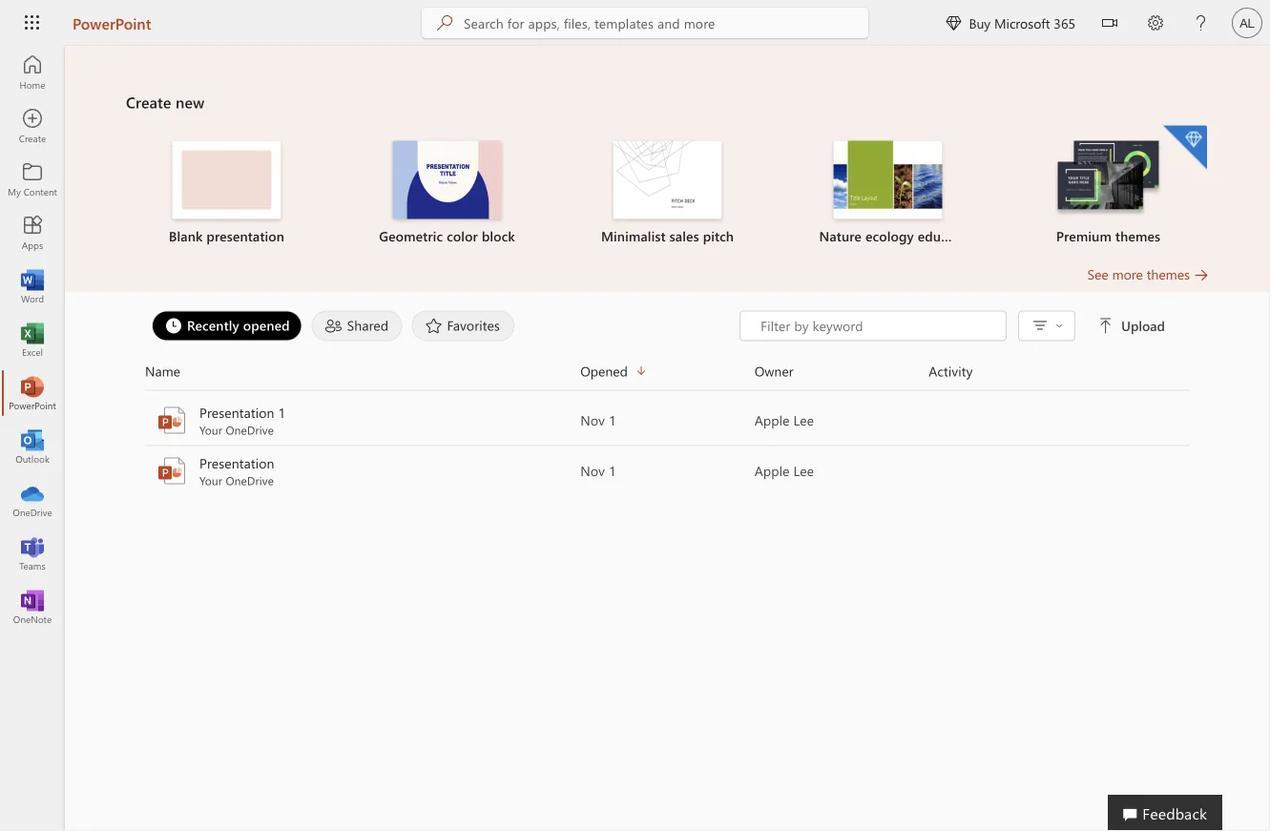 Task type: describe. For each thing, give the bounding box(es) containing it.
presentation 1 your onedrive
[[200, 404, 286, 438]]

your inside presentation 1 your onedrive
[[200, 422, 222, 438]]

list inside create new 'main content'
[[126, 124, 1210, 265]]

geometric color block image
[[393, 141, 502, 219]]

 button
[[1087, 0, 1133, 49]]

premium
[[1057, 227, 1112, 245]]

presentation
[[207, 227, 285, 245]]

Search box. Suggestions appear as you type. search field
[[464, 8, 869, 38]]

home image
[[23, 63, 42, 82]]

apple lee for presentation 1
[[755, 411, 814, 429]]

feedback
[[1143, 803, 1208, 823]]

recently opened tab
[[147, 311, 307, 341]]

activity
[[929, 362, 973, 380]]

pitch
[[703, 227, 734, 245]]

create new main content
[[65, 46, 1271, 497]]

nature ecology education photo presentation element
[[790, 141, 987, 246]]

premium themes image
[[1054, 141, 1163, 217]]

name button
[[145, 360, 581, 382]]

nov 1 for presentation
[[581, 462, 616, 480]]

 upload
[[1099, 317, 1166, 335]]

apple lee for presentation
[[755, 462, 814, 480]]

 buy microsoft 365
[[946, 14, 1076, 32]]

geometric color block
[[379, 227, 515, 245]]

geometric
[[379, 227, 443, 245]]

onedrive image
[[23, 491, 42, 510]]

recently opened
[[187, 316, 290, 334]]

blank presentation
[[169, 227, 285, 245]]

minimalist sales pitch
[[601, 227, 734, 245]]

create image
[[23, 116, 42, 136]]

create new
[[126, 92, 205, 112]]

see more themes button
[[1088, 265, 1210, 284]]

row inside create new 'main content'
[[145, 360, 1190, 391]]

al
[[1240, 15, 1255, 30]]

1 for presentation
[[609, 462, 616, 480]]


[[1103, 15, 1118, 31]]

see more themes
[[1088, 265, 1190, 283]]


[[946, 15, 962, 31]]

block
[[482, 227, 515, 245]]

onenote image
[[23, 598, 42, 617]]

word image
[[23, 277, 42, 296]]

name
[[145, 362, 180, 380]]

feedback button
[[1108, 795, 1223, 832]]

owner button
[[755, 360, 929, 382]]


[[1056, 322, 1064, 330]]

premium templates diamond image
[[1164, 126, 1208, 169]]

shared tab
[[307, 311, 407, 341]]

powerpoint
[[73, 12, 151, 33]]

see
[[1088, 265, 1109, 283]]

activity, column 4 of 4 column header
[[929, 360, 1190, 382]]

premium themes element
[[1010, 126, 1208, 246]]

your inside presentation your onedrive
[[200, 473, 222, 488]]

excel image
[[23, 330, 42, 349]]

opened button
[[581, 360, 755, 382]]

opened
[[243, 316, 290, 334]]

premium themes
[[1057, 227, 1161, 245]]

shared element
[[312, 311, 402, 341]]

nov 1 for presentation 1
[[581, 411, 616, 429]]

presentation for 1
[[200, 404, 275, 421]]

blank
[[169, 227, 203, 245]]

recently opened element
[[152, 311, 302, 341]]



Task type: locate. For each thing, give the bounding box(es) containing it.
None search field
[[422, 8, 869, 38]]

geometric color block element
[[348, 141, 546, 246]]

1 nov from the top
[[581, 411, 605, 429]]

1 apple lee from the top
[[755, 411, 814, 429]]


[[1099, 318, 1114, 334]]

2 lee from the top
[[794, 462, 814, 480]]

powerpoint image
[[157, 405, 187, 436], [157, 456, 187, 486]]

1 vertical spatial your
[[200, 473, 222, 488]]

1 vertical spatial nov 1
[[581, 462, 616, 480]]

365
[[1054, 14, 1076, 32]]

create
[[126, 92, 171, 112]]

0 vertical spatial your
[[200, 422, 222, 438]]

apple for presentation 1
[[755, 411, 790, 429]]

2 onedrive from the top
[[226, 473, 274, 488]]

favorites
[[447, 316, 500, 334]]

themes inside list
[[1116, 227, 1161, 245]]

presentation up presentation your onedrive
[[200, 404, 275, 421]]

1 lee from the top
[[794, 411, 814, 429]]

name presentation cell
[[145, 454, 581, 488]]

navigation
[[0, 46, 65, 634]]

your up presentation your onedrive
[[200, 422, 222, 438]]

0 vertical spatial apple lee
[[755, 411, 814, 429]]

powerpoint image
[[23, 384, 42, 403]]

0 vertical spatial nov 1
[[581, 411, 616, 429]]

1 your from the top
[[200, 422, 222, 438]]

powerpoint image for presentation
[[157, 456, 187, 486]]

outlook image
[[23, 437, 42, 456]]

color
[[447, 227, 478, 245]]

apple
[[755, 411, 790, 429], [755, 462, 790, 480]]

powerpoint banner
[[0, 0, 1271, 49]]

displaying 2 out of 6 files. status
[[740, 311, 1169, 341]]

2 nov 1 from the top
[[581, 462, 616, 480]]

your down presentation 1 your onedrive
[[200, 473, 222, 488]]

owner
[[755, 362, 794, 380]]

list
[[126, 124, 1210, 265]]

2 apple from the top
[[755, 462, 790, 480]]

tab list
[[147, 311, 740, 341]]

new
[[176, 92, 205, 112]]

presentation for your
[[200, 454, 275, 472]]

my content image
[[23, 170, 42, 189]]

name presentation 1 cell
[[145, 403, 581, 438]]

opened
[[581, 362, 628, 380]]

1 presentation from the top
[[200, 404, 275, 421]]

buy
[[969, 14, 991, 32]]

1 vertical spatial presentation
[[200, 454, 275, 472]]

onedrive
[[226, 422, 274, 438], [226, 473, 274, 488]]

Filter by keyword text field
[[759, 316, 997, 336]]

nov for presentation 1
[[581, 411, 605, 429]]

powerpoint image inside name presentation 1 cell
[[157, 405, 187, 436]]

upload
[[1122, 317, 1166, 335]]

presentation inside cell
[[200, 454, 275, 472]]

2 nov from the top
[[581, 462, 605, 480]]

presentation inside presentation 1 your onedrive
[[200, 404, 275, 421]]

themes up see more themes
[[1116, 227, 1161, 245]]

1 nov 1 from the top
[[581, 411, 616, 429]]

presentation down presentation 1 your onedrive
[[200, 454, 275, 472]]

your
[[200, 422, 222, 438], [200, 473, 222, 488]]

1 powerpoint image from the top
[[157, 405, 187, 436]]

2 apple lee from the top
[[755, 462, 814, 480]]

nov
[[581, 411, 605, 429], [581, 462, 605, 480]]

lee
[[794, 411, 814, 429], [794, 462, 814, 480]]

microsoft
[[995, 14, 1051, 32]]

list containing blank presentation
[[126, 124, 1210, 265]]

al button
[[1225, 0, 1271, 46]]

powerpoint image left presentation your onedrive
[[157, 456, 187, 486]]

2 presentation from the top
[[200, 454, 275, 472]]

onedrive down presentation 1 your onedrive
[[226, 473, 274, 488]]

tab list containing recently opened
[[147, 311, 740, 341]]

onedrive inside presentation your onedrive
[[226, 473, 274, 488]]

powerpoint image inside name presentation cell
[[157, 456, 187, 486]]

0 vertical spatial themes
[[1116, 227, 1161, 245]]

apple lee
[[755, 411, 814, 429], [755, 462, 814, 480]]

blank presentation element
[[128, 141, 326, 246]]

minimalist sales pitch element
[[569, 141, 767, 246]]

powerpoint image down name
[[157, 405, 187, 436]]

powerpoint image for presentation 1
[[157, 405, 187, 436]]

1 vertical spatial onedrive
[[226, 473, 274, 488]]

onedrive inside presentation 1 your onedrive
[[226, 422, 274, 438]]

shared
[[347, 316, 389, 334]]

themes inside button
[[1147, 265, 1190, 283]]

minimalist sales pitch image
[[613, 141, 722, 219]]

1 vertical spatial apple lee
[[755, 462, 814, 480]]

0 vertical spatial apple
[[755, 411, 790, 429]]

1 apple from the top
[[755, 411, 790, 429]]

1 vertical spatial powerpoint image
[[157, 456, 187, 486]]

0 vertical spatial powerpoint image
[[157, 405, 187, 436]]

1 vertical spatial nov
[[581, 462, 605, 480]]

0 vertical spatial nov
[[581, 411, 605, 429]]

0 vertical spatial lee
[[794, 411, 814, 429]]

nov 1
[[581, 411, 616, 429], [581, 462, 616, 480]]

minimalist
[[601, 227, 666, 245]]

lee for presentation 1
[[794, 411, 814, 429]]

row containing name
[[145, 360, 1190, 391]]

favorites element
[[412, 311, 515, 341]]

2 your from the top
[[200, 473, 222, 488]]

sales
[[670, 227, 700, 245]]

themes
[[1116, 227, 1161, 245], [1147, 265, 1190, 283]]

0 vertical spatial presentation
[[200, 404, 275, 421]]

apps image
[[23, 223, 42, 242]]

apple for presentation
[[755, 462, 790, 480]]

favorites tab
[[407, 311, 519, 341]]

row
[[145, 360, 1190, 391]]

onedrive up presentation your onedrive
[[226, 422, 274, 438]]

1 vertical spatial apple
[[755, 462, 790, 480]]

0 vertical spatial onedrive
[[226, 422, 274, 438]]

1
[[278, 404, 286, 421], [609, 411, 616, 429], [609, 462, 616, 480]]

presentation
[[200, 404, 275, 421], [200, 454, 275, 472]]

lee for presentation
[[794, 462, 814, 480]]

1 for presentation 1
[[609, 411, 616, 429]]

presentation your onedrive
[[200, 454, 275, 488]]

themes right more
[[1147, 265, 1190, 283]]

recently
[[187, 316, 239, 334]]

1 onedrive from the top
[[226, 422, 274, 438]]

nature ecology education photo presentation image
[[834, 141, 943, 219]]

1 vertical spatial lee
[[794, 462, 814, 480]]

more
[[1113, 265, 1144, 283]]

1 vertical spatial themes
[[1147, 265, 1190, 283]]

 button
[[1025, 313, 1069, 340]]

teams image
[[23, 544, 42, 563]]

2 powerpoint image from the top
[[157, 456, 187, 486]]

tab list inside create new 'main content'
[[147, 311, 740, 341]]

nov for presentation
[[581, 462, 605, 480]]

1 inside presentation 1 your onedrive
[[278, 404, 286, 421]]



Task type: vqa. For each thing, say whether or not it's contained in the screenshot.
Results from Recently opened
no



